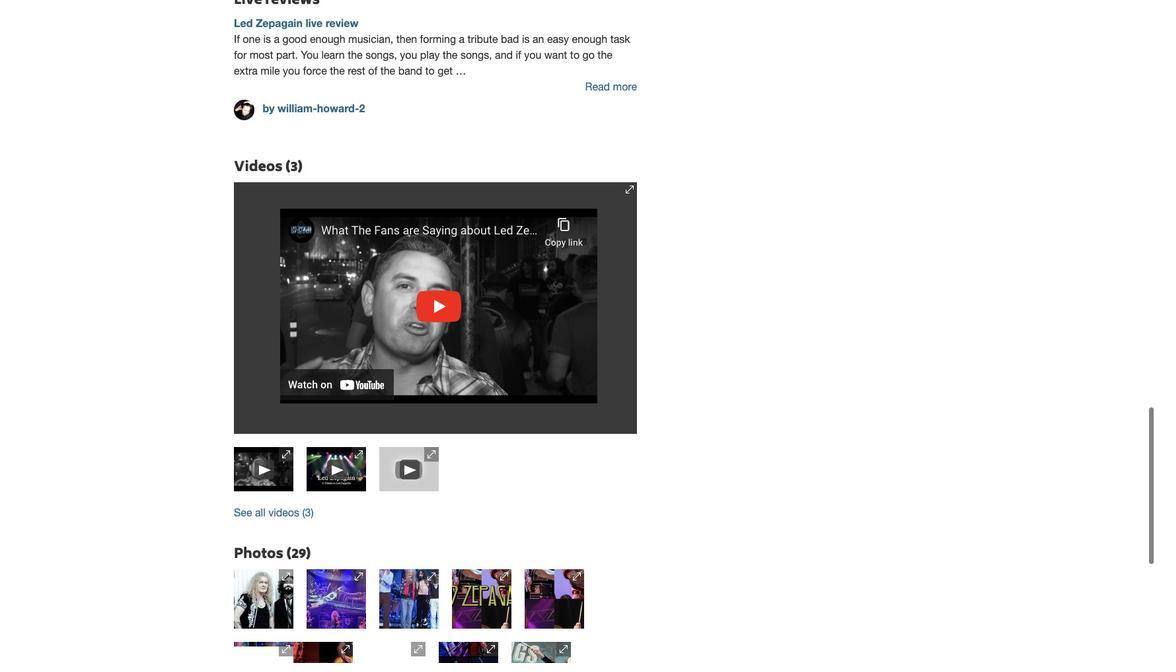 Task type: describe. For each thing, give the bounding box(es) containing it.
mile
[[261, 64, 280, 76]]

part.
[[276, 49, 298, 60]]

2 songs, from the left
[[461, 49, 492, 60]]

all
[[255, 507, 266, 519]]

get
[[438, 64, 453, 76]]

the right of
[[381, 64, 396, 76]]

zepagain
[[256, 16, 303, 29]]

easy
[[547, 33, 569, 45]]

want
[[545, 49, 568, 60]]

read
[[585, 80, 610, 92]]

videos
[[234, 156, 283, 180]]

photos
[[234, 544, 284, 567]]

2 enough from the left
[[572, 33, 608, 45]]

musician,
[[348, 33, 394, 45]]

the down "learn"
[[330, 64, 345, 76]]

and
[[495, 49, 513, 60]]

by
[[263, 102, 275, 114]]

(29)
[[286, 544, 311, 567]]

task
[[611, 33, 630, 45]]

see all videos (3)
[[234, 507, 314, 519]]

2 is from the left
[[522, 33, 530, 45]]

2 horizontal spatial you
[[524, 49, 542, 60]]

0 horizontal spatial you
[[283, 64, 300, 76]]

1 songs, from the left
[[366, 49, 397, 60]]

rest
[[348, 64, 366, 76]]

see
[[234, 507, 252, 519]]

if
[[516, 49, 522, 60]]

if
[[234, 33, 240, 45]]

extra
[[234, 64, 258, 76]]

1 horizontal spatial you
[[400, 49, 417, 60]]

tribute
[[468, 33, 498, 45]]

more
[[613, 80, 637, 92]]

photos (29)
[[234, 544, 311, 567]]

howard-
[[317, 102, 359, 114]]

bad
[[501, 33, 519, 45]]

1 a from the left
[[274, 33, 280, 45]]

if one is a good enough musician, then forming a tribute bad is an easy enough task for most part. you learn the songs, you play the songs, and if you want to go the extra mile you force the rest of the band to get … read more
[[234, 33, 637, 92]]

the up get
[[443, 49, 458, 60]]

0 vertical spatial to
[[570, 49, 580, 60]]

then
[[396, 33, 417, 45]]

for
[[234, 49, 247, 60]]



Task type: locate. For each thing, give the bounding box(es) containing it.
1 horizontal spatial songs,
[[461, 49, 492, 60]]

videos (3)
[[234, 156, 303, 180]]

go
[[583, 49, 595, 60]]

one
[[243, 33, 260, 45]]

0 horizontal spatial is
[[263, 33, 271, 45]]

0 horizontal spatial enough
[[310, 33, 346, 45]]

learn
[[322, 49, 345, 60]]

a down zepagain
[[274, 33, 280, 45]]

is right 'one'
[[263, 33, 271, 45]]

0 vertical spatial (3)
[[286, 156, 303, 180]]

read more link
[[585, 80, 637, 92]]

is left an at the left
[[522, 33, 530, 45]]

play
[[420, 49, 440, 60]]

you up band
[[400, 49, 417, 60]]

william-howard-2's profile image image
[[234, 100, 255, 120]]

enough up "learn"
[[310, 33, 346, 45]]

1 enough from the left
[[310, 33, 346, 45]]

led
[[234, 16, 253, 29]]

you
[[400, 49, 417, 60], [524, 49, 542, 60], [283, 64, 300, 76]]

0 horizontal spatial a
[[274, 33, 280, 45]]

william-
[[278, 102, 317, 114]]

most
[[250, 49, 273, 60]]

songs,
[[366, 49, 397, 60], [461, 49, 492, 60]]

review
[[326, 16, 359, 29]]

good
[[283, 33, 307, 45]]

1 horizontal spatial is
[[522, 33, 530, 45]]

expand image
[[626, 185, 634, 193], [282, 451, 290, 459], [428, 451, 436, 459], [259, 465, 271, 477], [500, 573, 508, 581], [282, 646, 290, 654], [415, 646, 422, 654], [560, 646, 568, 654]]

videos
[[269, 507, 299, 519]]

(3)
[[286, 156, 303, 180], [302, 507, 314, 519]]

the
[[348, 49, 363, 60], [443, 49, 458, 60], [598, 49, 613, 60], [330, 64, 345, 76], [381, 64, 396, 76]]

2
[[359, 102, 365, 114]]

to
[[570, 49, 580, 60], [425, 64, 435, 76]]

1 vertical spatial to
[[425, 64, 435, 76]]

expand image
[[355, 451, 363, 459], [332, 465, 344, 477], [405, 465, 417, 477], [282, 573, 290, 581], [355, 573, 363, 581], [428, 573, 436, 581], [573, 573, 581, 581], [342, 646, 350, 654], [487, 646, 495, 654]]

songs, down tribute
[[461, 49, 492, 60]]

1 horizontal spatial a
[[459, 33, 465, 45]]

forming
[[420, 33, 456, 45]]

band
[[398, 64, 423, 76]]

you right if
[[524, 49, 542, 60]]

1 is from the left
[[263, 33, 271, 45]]

a
[[274, 33, 280, 45], [459, 33, 465, 45]]

you
[[301, 49, 319, 60]]

0 horizontal spatial songs,
[[366, 49, 397, 60]]

the up rest
[[348, 49, 363, 60]]

you down part.
[[283, 64, 300, 76]]

to left go
[[570, 49, 580, 60]]

1 vertical spatial (3)
[[302, 507, 314, 519]]

by william-howard-2
[[263, 102, 365, 114]]

enough
[[310, 33, 346, 45], [572, 33, 608, 45]]

1 horizontal spatial to
[[570, 49, 580, 60]]

led zepagain live review
[[234, 16, 359, 29]]

the right go
[[598, 49, 613, 60]]

0 horizontal spatial to
[[425, 64, 435, 76]]

live
[[306, 16, 323, 29]]

a left tribute
[[459, 33, 465, 45]]

is
[[263, 33, 271, 45], [522, 33, 530, 45]]

songs, up of
[[366, 49, 397, 60]]

force
[[303, 64, 327, 76]]

see all videos (3) link
[[234, 507, 314, 519]]

enough up go
[[572, 33, 608, 45]]

…
[[456, 64, 466, 76]]

2 a from the left
[[459, 33, 465, 45]]

to left get
[[425, 64, 435, 76]]

an
[[533, 33, 544, 45]]

1 horizontal spatial enough
[[572, 33, 608, 45]]

led zepagain live image
[[234, 447, 294, 492], [307, 447, 366, 492], [380, 447, 439, 492], [409, 527, 555, 664], [482, 527, 627, 664], [264, 545, 409, 655], [337, 545, 482, 655], [191, 551, 337, 648], [323, 616, 442, 664]]

led zepagain live review link
[[234, 16, 359, 29]]

of
[[368, 64, 378, 76]]



Task type: vqa. For each thing, say whether or not it's contained in the screenshot.
4
no



